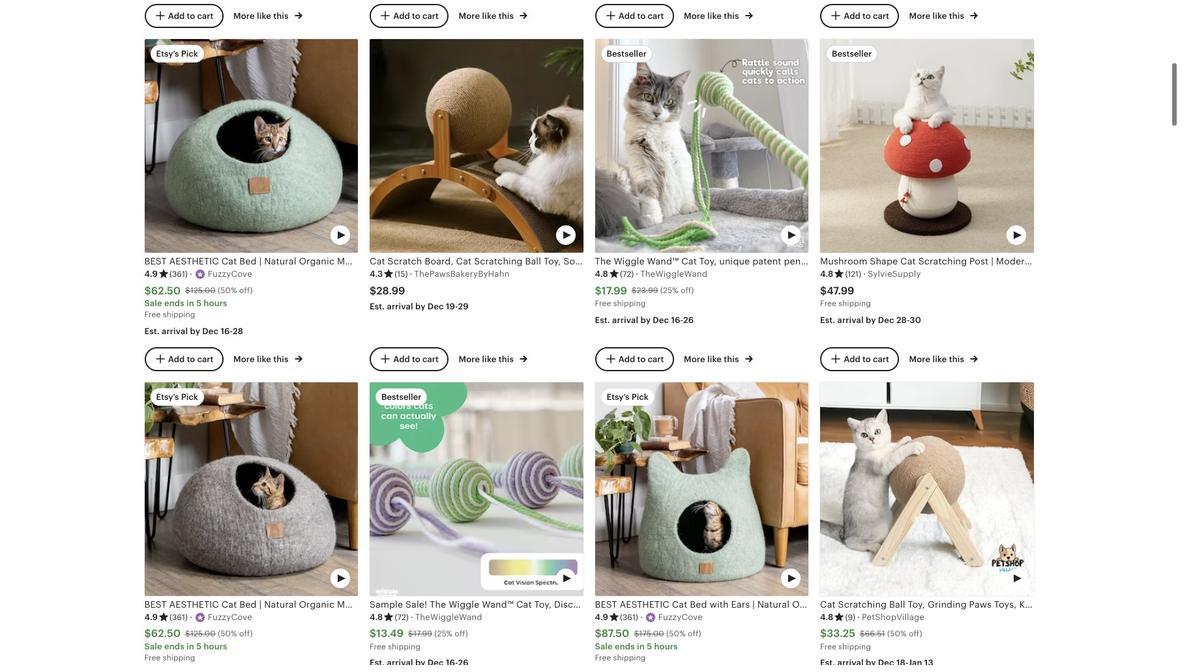 Task type: describe. For each thing, give the bounding box(es) containing it.
unique
[[719, 256, 750, 267]]

1 vertical spatial wand™
[[482, 600, 514, 610]]

off) for 33.25
[[909, 630, 922, 639]]

colors
[[878, 256, 906, 267]]

(361) for 62.50
[[169, 614, 188, 623]]

best aesthetic cat bed with ears | natural organic merino felt wool | soft, wholesome, cute | #1 modern "cat corner" cave | handmade and fun image
[[595, 383, 808, 596]]

by for 62.50
[[190, 326, 200, 336]]

hours for 87.50
[[654, 642, 678, 652]]

66.51
[[865, 630, 885, 639]]

4.8 for 13.49
[[370, 613, 383, 623]]

sale for 62.50
[[144, 642, 162, 652]]

sample sale! the wiggle wand™ cat toy, discounted as is pet toy
[[370, 600, 663, 610]]

$ 13.49 $ 17.99 (25% off) free shipping
[[370, 628, 468, 652]]

pending
[[784, 256, 821, 267]]

4.8 for 17.99
[[595, 269, 608, 279]]

est. for 62.50
[[144, 326, 160, 336]]

(361) for 87.50
[[620, 614, 638, 623]]

1 horizontal spatial the
[[595, 256, 611, 267]]

$ 17.99 $ 23.99 (25% off) free shipping
[[595, 285, 694, 308]]

pet
[[631, 600, 645, 610]]

$ inside $ 47.99 free shipping
[[820, 285, 827, 297]]

1 62.50 from the top
[[151, 285, 181, 297]]

1 best aesthetic cat bed | natural organic merino felt wool | soft, wholesome, cute | #1 modern "cat corner" cave | handmade round style image from the top
[[144, 39, 358, 253]]

5 for 87.50
[[647, 642, 652, 652]]

· for best aesthetic cat bed with ears | natural organic merino felt wool | soft, wholesome, cute | #1 modern "cat corner" cave | handmade and fun image
[[640, 613, 643, 623]]

est. arrival by dec 16-26
[[595, 315, 694, 325]]

(72) for 17.99
[[620, 270, 634, 279]]

4.3
[[370, 269, 383, 279]]

off) for 17.99
[[681, 286, 694, 295]]

free inside $ 47.99 free shipping
[[820, 299, 836, 308]]

bestseller for 47.99
[[832, 49, 872, 59]]

product video element for "the wiggle wand™ cat toy, unique patent pending toy made in colors cats can actually see" image
[[595, 39, 808, 253]]

19-
[[446, 302, 458, 312]]

mushroom shape cat scratching post | modern wooden cat tree |sisal cat scratcher| mushroom cat tree |unique cat scratcher| modern home decor image
[[820, 39, 1034, 253]]

est. arrival by dec 28-30
[[820, 315, 921, 325]]

1 horizontal spatial toy,
[[699, 256, 717, 267]]

17.99 inside $ 17.99 $ 23.99 (25% off) free shipping
[[602, 285, 627, 297]]

bestseller for 17.99
[[607, 49, 647, 59]]

30
[[910, 315, 921, 325]]

ends for 62.50
[[164, 642, 184, 652]]

arrival inside $ 28.99 est. arrival by dec 19-29
[[387, 302, 413, 312]]

est. inside $ 28.99 est. arrival by dec 19-29
[[370, 302, 385, 312]]

bestseller for 13.49
[[381, 393, 421, 402]]

product video element for cat scratching ball toy, grinding paws toys, kitten sisal rope ball, cats scratcher wear-resistant, pet furniture, pet christmas gift image
[[820, 383, 1034, 596]]

discounted
[[554, 600, 605, 610]]

off) for 13.49
[[455, 630, 468, 639]]

(25% for 17.99
[[660, 286, 678, 295]]

4.9 for 87.50
[[595, 613, 608, 623]]

pick for 87.50
[[632, 393, 649, 402]]

sale!
[[406, 600, 427, 610]]

23.99
[[637, 286, 658, 295]]

cats
[[908, 256, 927, 267]]

87.50
[[602, 628, 629, 641]]

2 125.00 from the top
[[190, 630, 216, 639]]

4.9 for 62.50
[[144, 613, 158, 623]]

16- for 17.99
[[671, 315, 683, 325]]

cat scratching ball toy, grinding paws toys, kitten sisal rope ball, cats scratcher wear-resistant, pet furniture, pet christmas gift image
[[820, 383, 1034, 596]]

etsy's pick for 87.50
[[607, 393, 649, 402]]

dec inside $ 28.99 est. arrival by dec 19-29
[[428, 302, 444, 312]]

$ 28.99 est. arrival by dec 19-29
[[370, 285, 469, 312]]

4.8 for 47.99
[[820, 269, 833, 279]]

28.99
[[376, 285, 405, 297]]

(9)
[[845, 614, 855, 623]]

28
[[233, 326, 243, 336]]

4.8 for 33.25
[[820, 613, 833, 623]]

$ 33.25 $ 66.51 (50% off) free shipping
[[820, 628, 922, 652]]

shipping inside $ 13.49 $ 17.99 (25% off) free shipping
[[388, 643, 421, 652]]

toy
[[647, 600, 663, 610]]

product video element for sample sale! the wiggle wand™ cat toy, discounted as is pet toy image
[[370, 383, 583, 596]]

in inside $ 87.50 $ 175.00 (50% off) sale ends in 5 hours free shipping
[[637, 642, 645, 652]]

(72) for 13.49
[[395, 614, 409, 623]]

est. for 47.99
[[820, 315, 835, 325]]



Task type: locate. For each thing, give the bounding box(es) containing it.
shipping inside $ 87.50 $ 175.00 (50% off) sale ends in 5 hours free shipping
[[613, 654, 646, 663]]

125.00
[[190, 286, 216, 295], [190, 630, 216, 639]]

arrival for 62.50
[[162, 326, 188, 336]]

· for mushroom shape cat scratching post | modern wooden cat tree |sisal cat scratcher| mushroom cat tree |unique cat scratcher| modern home decor image
[[863, 269, 866, 279]]

wiggle
[[614, 256, 645, 267], [449, 600, 479, 610]]

$ 47.99 free shipping
[[820, 285, 871, 308]]

etsy's pick for 62.50
[[156, 393, 198, 402]]

(72) down the sale!
[[395, 614, 409, 623]]

$ 87.50 $ 175.00 (50% off) sale ends in 5 hours free shipping
[[595, 628, 701, 663]]

by left the 19-
[[415, 302, 425, 312]]

dec for 47.99
[[878, 315, 894, 325]]

off) inside $ 17.99 $ 23.99 (25% off) free shipping
[[681, 286, 694, 295]]

product video element for the cat scratch board, cat scratching ball toy, solid wood durable scratching ball for indoor cats（large） image
[[370, 39, 583, 253]]

etsy's pick
[[156, 49, 198, 59], [156, 393, 198, 402], [607, 393, 649, 402]]

17.99
[[602, 285, 627, 297], [413, 630, 432, 639]]

off) inside $ 87.50 $ 175.00 (50% off) sale ends in 5 hours free shipping
[[688, 630, 701, 639]]

est.
[[370, 302, 385, 312], [595, 315, 610, 325], [820, 315, 835, 325], [144, 326, 160, 336]]

patent
[[752, 256, 781, 267]]

the
[[595, 256, 611, 267], [430, 600, 446, 610]]

the wiggle wand™ cat toy, unique patent pending toy made in colors cats can actually see
[[595, 256, 1000, 267]]

as
[[607, 600, 618, 610]]

5 inside $ 87.50 $ 175.00 (50% off) sale ends in 5 hours free shipping
[[647, 642, 652, 652]]

ends
[[164, 299, 184, 308], [164, 642, 184, 652], [615, 642, 635, 652]]

(25%
[[660, 286, 678, 295], [434, 630, 452, 639]]

4.8
[[595, 269, 608, 279], [820, 269, 833, 279], [370, 613, 383, 623], [820, 613, 833, 623]]

arrival left 28
[[162, 326, 188, 336]]

cat left unique
[[681, 256, 697, 267]]

62.50
[[151, 285, 181, 297], [151, 628, 181, 641]]

etsy's
[[156, 49, 179, 59], [156, 393, 179, 402], [607, 393, 630, 402]]

the up $ 17.99 $ 23.99 (25% off) free shipping
[[595, 256, 611, 267]]

arrival
[[387, 302, 413, 312], [612, 315, 638, 325], [837, 315, 864, 325], [162, 326, 188, 336]]

made
[[840, 256, 865, 267]]

33.25
[[827, 628, 855, 641]]

free
[[595, 299, 611, 308], [820, 299, 836, 308], [144, 310, 161, 320], [370, 643, 386, 652], [820, 643, 836, 652], [144, 654, 161, 663], [595, 654, 611, 663]]

1 $ 62.50 $ 125.00 (50% off) sale ends in 5 hours free shipping from the top
[[144, 285, 253, 320]]

0 vertical spatial cat
[[681, 256, 697, 267]]

product video element
[[144, 39, 358, 253], [370, 39, 583, 253], [595, 39, 808, 253], [820, 39, 1034, 253], [144, 383, 358, 596], [370, 383, 583, 596], [595, 383, 808, 596], [820, 383, 1034, 596]]

17.99 inside $ 13.49 $ 17.99 (25% off) free shipping
[[413, 630, 432, 639]]

0 horizontal spatial (25%
[[434, 630, 452, 639]]

2 62.50 from the top
[[151, 628, 181, 641]]

in
[[867, 256, 876, 267], [187, 299, 194, 308], [187, 642, 194, 652], [637, 642, 645, 652]]

free inside $ 17.99 $ 23.99 (25% off) free shipping
[[595, 299, 611, 308]]

hours for 62.50
[[204, 642, 227, 652]]

$
[[144, 285, 151, 297], [370, 285, 376, 297], [595, 285, 602, 297], [820, 285, 827, 297], [185, 286, 190, 295], [632, 286, 637, 295], [144, 628, 151, 641], [370, 628, 376, 641], [595, 628, 602, 641], [820, 628, 827, 641], [185, 630, 190, 639], [408, 630, 413, 639], [634, 630, 639, 639], [860, 630, 865, 639]]

1 vertical spatial 16-
[[221, 326, 233, 336]]

0 vertical spatial the
[[595, 256, 611, 267]]

by down $ 17.99 $ 23.99 (25% off) free shipping
[[641, 315, 651, 325]]

off)
[[239, 286, 253, 295], [681, 286, 694, 295], [239, 630, 253, 639], [455, 630, 468, 639], [688, 630, 701, 639], [909, 630, 922, 639]]

16-
[[671, 315, 683, 325], [221, 326, 233, 336]]

toy, left discounted
[[534, 600, 552, 610]]

product video element for 1st best aesthetic cat bed | natural organic merino felt wool | soft, wholesome, cute | #1 modern "cat corner" cave | handmade round style image from the bottom
[[144, 383, 358, 596]]

by left the 28-
[[866, 315, 876, 325]]

est. arrival by dec 16-28
[[144, 326, 243, 336]]

4.8 up $ 17.99 $ 23.99 (25% off) free shipping
[[595, 269, 608, 279]]

·
[[190, 269, 192, 279], [410, 269, 412, 279], [636, 269, 638, 279], [863, 269, 866, 279], [190, 613, 192, 623], [411, 613, 413, 623], [640, 613, 643, 623], [857, 613, 860, 623]]

47.99
[[827, 285, 854, 297]]

dec left the 19-
[[428, 302, 444, 312]]

13.49
[[376, 628, 404, 641]]

1 vertical spatial the
[[430, 600, 446, 610]]

pick
[[181, 49, 198, 59], [181, 393, 198, 402], [632, 393, 649, 402]]

1 vertical spatial toy,
[[534, 600, 552, 610]]

0 vertical spatial $ 62.50 $ 125.00 (50% off) sale ends in 5 hours free shipping
[[144, 285, 253, 320]]

dec for 62.50
[[202, 326, 219, 336]]

arrival for 47.99
[[837, 315, 864, 325]]

26
[[683, 315, 694, 325]]

toy,
[[699, 256, 717, 267], [534, 600, 552, 610]]

add to cart
[[168, 11, 213, 20], [393, 11, 439, 20], [618, 11, 664, 20], [844, 11, 889, 20], [168, 354, 213, 364], [393, 354, 439, 364], [618, 354, 664, 364], [844, 354, 889, 364]]

5 for 62.50
[[196, 642, 202, 652]]

0 horizontal spatial wand™
[[482, 600, 514, 610]]

1 horizontal spatial 16-
[[671, 315, 683, 325]]

· for the cat scratch board, cat scratching ball toy, solid wood durable scratching ball for indoor cats（large） image
[[410, 269, 412, 279]]

17.99 left 23.99
[[602, 285, 627, 297]]

cart
[[197, 11, 213, 20], [422, 11, 439, 20], [648, 11, 664, 20], [873, 11, 889, 20], [197, 354, 213, 364], [422, 354, 439, 364], [648, 354, 664, 364], [873, 354, 889, 364]]

4.8 down sample
[[370, 613, 383, 623]]

the right the sale!
[[430, 600, 446, 610]]

4.8 down toy
[[820, 269, 833, 279]]

5
[[196, 299, 202, 308], [196, 642, 202, 652], [647, 642, 652, 652]]

0 vertical spatial (72)
[[620, 270, 634, 279]]

(15)
[[395, 270, 408, 279]]

hours inside $ 87.50 $ 175.00 (50% off) sale ends in 5 hours free shipping
[[654, 642, 678, 652]]

arrival for 17.99
[[612, 315, 638, 325]]

(72) up $ 17.99 $ 23.99 (25% off) free shipping
[[620, 270, 634, 279]]

1 horizontal spatial wand™
[[647, 256, 679, 267]]

dec left 26
[[653, 315, 669, 325]]

1 vertical spatial cat
[[516, 600, 532, 610]]

29
[[458, 302, 469, 312]]

0 vertical spatial (25%
[[660, 286, 678, 295]]

shipping inside $ 17.99 $ 23.99 (25% off) free shipping
[[613, 299, 646, 308]]

the wiggle wand™ cat toy, unique patent pending toy made in colors cats can actually see image
[[595, 39, 808, 253]]

(361)
[[169, 270, 188, 279], [169, 614, 188, 623], [620, 614, 638, 623]]

actually
[[948, 256, 982, 267]]

dec for 17.99
[[653, 315, 669, 325]]

1 vertical spatial (25%
[[434, 630, 452, 639]]

arrival down 28.99
[[387, 302, 413, 312]]

by for 47.99
[[866, 315, 876, 325]]

off) for 62.50
[[239, 286, 253, 295]]

by left 28
[[190, 326, 200, 336]]

arrival down $ 17.99 $ 23.99 (25% off) free shipping
[[612, 315, 638, 325]]

this
[[273, 11, 289, 21], [499, 11, 514, 21], [724, 11, 739, 21], [949, 11, 964, 21], [273, 355, 289, 365], [499, 355, 514, 365], [724, 355, 739, 365]]

$ inside $ 28.99 est. arrival by dec 19-29
[[370, 285, 376, 297]]

(25% right 23.99
[[660, 286, 678, 295]]

0 horizontal spatial cat
[[516, 600, 532, 610]]

0 horizontal spatial wiggle
[[449, 600, 479, 610]]

cat
[[681, 256, 697, 267], [516, 600, 532, 610]]

1 vertical spatial (72)
[[395, 614, 409, 623]]

0 horizontal spatial 17.99
[[413, 630, 432, 639]]

17.99 down the sale!
[[413, 630, 432, 639]]

0 vertical spatial 62.50
[[151, 285, 181, 297]]

1 horizontal spatial 17.99
[[602, 285, 627, 297]]

1 vertical spatial best aesthetic cat bed | natural organic merino felt wool | soft, wholesome, cute | #1 modern "cat corner" cave | handmade round style image
[[144, 383, 358, 596]]

free inside $ 13.49 $ 17.99 (25% off) free shipping
[[370, 643, 386, 652]]

free inside $ 87.50 $ 175.00 (50% off) sale ends in 5 hours free shipping
[[595, 654, 611, 663]]

(50%
[[218, 286, 237, 295], [218, 630, 237, 639], [666, 630, 686, 639], [887, 630, 907, 639]]

16- for 62.50
[[221, 326, 233, 336]]

28-
[[896, 315, 910, 325]]

· for sample sale! the wiggle wand™ cat toy, discounted as is pet toy image
[[411, 613, 413, 623]]

arrival down $ 47.99 free shipping
[[837, 315, 864, 325]]

est. for 17.99
[[595, 315, 610, 325]]

1 horizontal spatial (72)
[[620, 270, 634, 279]]

dec left 28
[[202, 326, 219, 336]]

(50% inside $ 33.25 $ 66.51 (50% off) free shipping
[[887, 630, 907, 639]]

ends for 87.50
[[615, 642, 635, 652]]

175.00
[[639, 630, 664, 639]]

1 horizontal spatial wiggle
[[614, 256, 645, 267]]

0 horizontal spatial toy,
[[534, 600, 552, 610]]

wiggle right the sale!
[[449, 600, 479, 610]]

1 horizontal spatial cat
[[681, 256, 697, 267]]

cat left discounted
[[516, 600, 532, 610]]

(25% right 13.49 on the bottom left of page
[[434, 630, 452, 639]]

toy
[[823, 256, 837, 267]]

0 horizontal spatial (72)
[[395, 614, 409, 623]]

add
[[168, 11, 185, 20], [393, 11, 410, 20], [618, 11, 635, 20], [844, 11, 860, 20], [168, 354, 185, 364], [393, 354, 410, 364], [618, 354, 635, 364], [844, 354, 860, 364]]

(121)
[[845, 270, 861, 279]]

dec left the 28-
[[878, 315, 894, 325]]

off) inside $ 13.49 $ 17.99 (25% off) free shipping
[[455, 630, 468, 639]]

(50% inside $ 87.50 $ 175.00 (50% off) sale ends in 5 hours free shipping
[[666, 630, 686, 639]]

sale for 87.50
[[595, 642, 613, 652]]

(25% for 13.49
[[434, 630, 452, 639]]

$ 62.50 $ 125.00 (50% off) sale ends in 5 hours free shipping
[[144, 285, 253, 320], [144, 628, 253, 663]]

0 horizontal spatial 16-
[[221, 326, 233, 336]]

more like this
[[233, 11, 291, 21], [459, 11, 516, 21], [684, 11, 741, 21], [909, 11, 966, 21], [233, 355, 291, 365], [459, 355, 516, 365], [684, 355, 741, 365]]

0 vertical spatial 125.00
[[190, 286, 216, 295]]

by for 17.99
[[641, 315, 651, 325]]

· for "the wiggle wand™ cat toy, unique patent pending toy made in colors cats can actually see" image
[[636, 269, 638, 279]]

0 vertical spatial wiggle
[[614, 256, 645, 267]]

shipping
[[613, 299, 646, 308], [838, 299, 871, 308], [163, 310, 195, 320], [388, 643, 421, 652], [838, 643, 871, 652], [163, 654, 195, 663], [613, 654, 646, 663]]

hours
[[204, 299, 227, 308], [204, 642, 227, 652], [654, 642, 678, 652]]

1 vertical spatial 62.50
[[151, 628, 181, 641]]

4.9
[[144, 269, 158, 279], [144, 613, 158, 623], [595, 613, 608, 623]]

sample
[[370, 600, 403, 610]]

more
[[233, 11, 255, 21], [459, 11, 480, 21], [684, 11, 705, 21], [909, 11, 930, 21], [233, 355, 255, 365], [459, 355, 480, 365], [684, 355, 705, 365]]

0 vertical spatial toy,
[[699, 256, 717, 267]]

(72)
[[620, 270, 634, 279], [395, 614, 409, 623]]

pick for 62.50
[[181, 393, 198, 402]]

sample sale! the wiggle wand™ cat toy, discounted as is pet toy image
[[370, 383, 583, 596]]

0 horizontal spatial the
[[430, 600, 446, 610]]

add to cart button
[[144, 4, 223, 28], [370, 4, 448, 28], [595, 4, 674, 28], [820, 4, 899, 28], [144, 347, 223, 371], [370, 347, 448, 371], [595, 347, 674, 371], [820, 347, 899, 371]]

wiggle up 23.99
[[614, 256, 645, 267]]

2 horizontal spatial bestseller
[[832, 49, 872, 59]]

off) inside $ 33.25 $ 66.51 (50% off) free shipping
[[909, 630, 922, 639]]

sale inside $ 87.50 $ 175.00 (50% off) sale ends in 5 hours free shipping
[[595, 642, 613, 652]]

wand™
[[647, 256, 679, 267], [482, 600, 514, 610]]

4.8 up 33.25
[[820, 613, 833, 623]]

free inside $ 33.25 $ 66.51 (50% off) free shipping
[[820, 643, 836, 652]]

etsy's for 62.50
[[156, 393, 179, 402]]

by
[[415, 302, 425, 312], [641, 315, 651, 325], [866, 315, 876, 325], [190, 326, 200, 336]]

cat scratch board, cat scratching ball toy, solid wood durable scratching ball for indoor cats（large） image
[[370, 39, 583, 253]]

1 vertical spatial $ 62.50 $ 125.00 (50% off) sale ends in 5 hours free shipping
[[144, 628, 253, 663]]

bestseller
[[607, 49, 647, 59], [832, 49, 872, 59], [381, 393, 421, 402]]

0 vertical spatial 16-
[[671, 315, 683, 325]]

dec
[[428, 302, 444, 312], [653, 315, 669, 325], [878, 315, 894, 325], [202, 326, 219, 336]]

1 vertical spatial 17.99
[[413, 630, 432, 639]]

(25% inside $ 17.99 $ 23.99 (25% off) free shipping
[[660, 286, 678, 295]]

· for cat scratching ball toy, grinding paws toys, kitten sisal rope ball, cats scratcher wear-resistant, pet furniture, pet christmas gift image
[[857, 613, 860, 623]]

shipping inside $ 47.99 free shipping
[[838, 299, 871, 308]]

sale
[[144, 299, 162, 308], [144, 642, 162, 652], [595, 642, 613, 652]]

0 vertical spatial wand™
[[647, 256, 679, 267]]

product video element for mushroom shape cat scratching post | modern wooden cat tree |sisal cat scratcher| mushroom cat tree |unique cat scratcher| modern home decor image
[[820, 39, 1034, 253]]

can
[[929, 256, 945, 267]]

2 $ 62.50 $ 125.00 (50% off) sale ends in 5 hours free shipping from the top
[[144, 628, 253, 663]]

toy, left unique
[[699, 256, 717, 267]]

more like this link
[[233, 9, 302, 22], [459, 9, 528, 22], [684, 9, 753, 22], [909, 9, 978, 22], [233, 352, 302, 366], [459, 352, 528, 366], [684, 352, 753, 366]]

best aesthetic cat bed | natural organic merino felt wool | soft, wholesome, cute | #1 modern "cat corner" cave | handmade round style image
[[144, 39, 358, 253], [144, 383, 358, 596]]

0 vertical spatial 17.99
[[602, 285, 627, 297]]

by inside $ 28.99 est. arrival by dec 19-29
[[415, 302, 425, 312]]

to
[[187, 11, 195, 20], [412, 11, 420, 20], [637, 11, 646, 20], [862, 11, 871, 20], [187, 354, 195, 364], [412, 354, 420, 364], [637, 354, 646, 364], [862, 354, 871, 364]]

1 vertical spatial 125.00
[[190, 630, 216, 639]]

0 horizontal spatial bestseller
[[381, 393, 421, 402]]

product video element for second best aesthetic cat bed | natural organic merino felt wool | soft, wholesome, cute | #1 modern "cat corner" cave | handmade round style image from the bottom of the page
[[144, 39, 358, 253]]

ends inside $ 87.50 $ 175.00 (50% off) sale ends in 5 hours free shipping
[[615, 642, 635, 652]]

is
[[621, 600, 628, 610]]

shipping inside $ 33.25 $ 66.51 (50% off) free shipping
[[838, 643, 871, 652]]

0 vertical spatial best aesthetic cat bed | natural organic merino felt wool | soft, wholesome, cute | #1 modern "cat corner" cave | handmade round style image
[[144, 39, 358, 253]]

1 vertical spatial wiggle
[[449, 600, 479, 610]]

1 horizontal spatial (25%
[[660, 286, 678, 295]]

etsy's for 87.50
[[607, 393, 630, 402]]

1 horizontal spatial bestseller
[[607, 49, 647, 59]]

like
[[257, 11, 271, 21], [482, 11, 496, 21], [707, 11, 722, 21], [933, 11, 947, 21], [257, 355, 271, 365], [482, 355, 496, 365], [707, 355, 722, 365]]

(25% inside $ 13.49 $ 17.99 (25% off) free shipping
[[434, 630, 452, 639]]

product video element for best aesthetic cat bed with ears | natural organic merino felt wool | soft, wholesome, cute | #1 modern "cat corner" cave | handmade and fun image
[[595, 383, 808, 596]]

see
[[985, 256, 1000, 267]]

1 125.00 from the top
[[190, 286, 216, 295]]

2 best aesthetic cat bed | natural organic merino felt wool | soft, wholesome, cute | #1 modern "cat corner" cave | handmade round style image from the top
[[144, 383, 358, 596]]



Task type: vqa. For each thing, say whether or not it's contained in the screenshot.
the dec
yes



